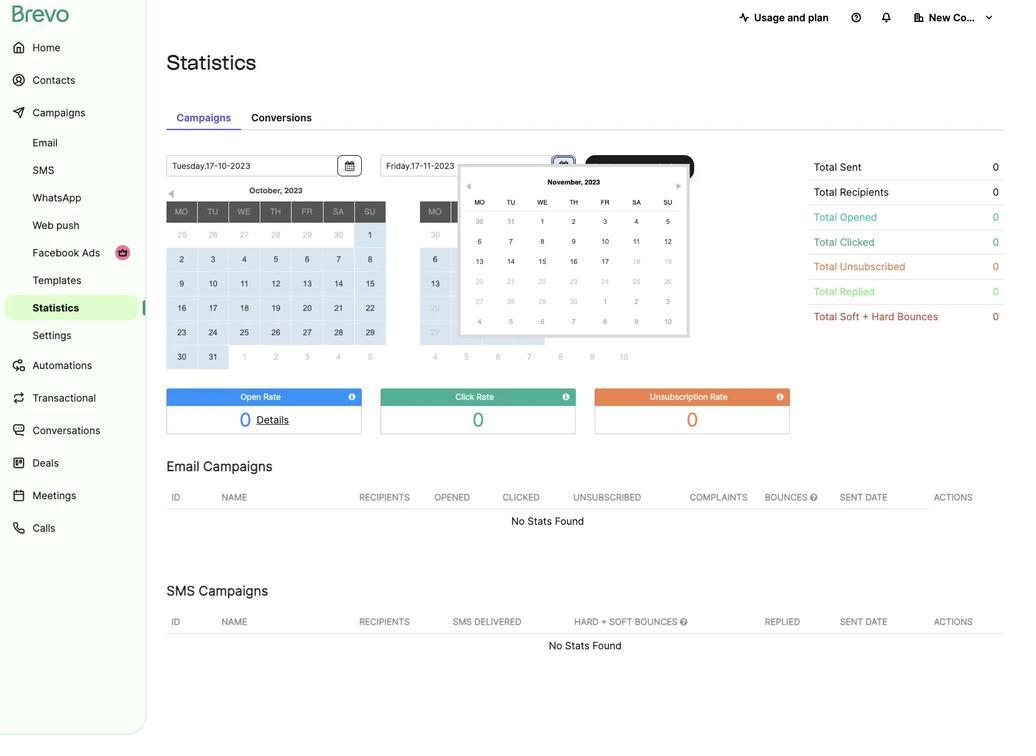Task type: describe. For each thing, give the bounding box(es) containing it.
0 horizontal spatial 23 link
[[167, 321, 197, 345]]

november, 2023 link for middle 13 link
[[451, 184, 608, 199]]

0 horizontal spatial 12 link
[[261, 272, 291, 296]]

1 sent date from the top
[[841, 492, 888, 503]]

calendar image
[[559, 161, 569, 171]]

1 horizontal spatial 23 link
[[561, 273, 587, 291]]

1 horizontal spatial tu
[[461, 207, 472, 217]]

statistics inside statistics link
[[33, 302, 79, 314]]

0 horizontal spatial 25 link
[[167, 224, 197, 248]]

0 vertical spatial 19 link
[[655, 253, 682, 271]]

1 horizontal spatial 25
[[240, 328, 249, 338]]

name for email campaigns
[[222, 492, 247, 503]]

2 sent from the top
[[841, 617, 864, 627]]

new company button
[[904, 5, 1005, 30]]

complaints
[[690, 492, 748, 503]]

0 for total recipients
[[993, 186, 1000, 198]]

0 horizontal spatial 20 link
[[292, 297, 323, 321]]

13 for middle 13 link
[[431, 279, 440, 289]]

0 horizontal spatial opened
[[435, 492, 470, 503]]

deals
[[33, 457, 59, 470]]

1 vertical spatial 15 link
[[355, 272, 386, 296]]

web push link
[[5, 213, 138, 238]]

rate for unsubscription rate
[[711, 392, 728, 402]]

0 vertical spatial statistics
[[167, 51, 256, 75]]

new company
[[929, 11, 1000, 24]]

15 for the bottom 15 link
[[366, 279, 375, 289]]

0 vertical spatial replied
[[840, 286, 875, 298]]

1 horizontal spatial mo
[[429, 207, 442, 217]]

november, 2023 ▶ for november, 2023 link for middle 13 link
[[499, 186, 639, 199]]

0 vertical spatial 26 link
[[197, 224, 229, 248]]

web push
[[33, 219, 80, 232]]

1 actions from the top
[[934, 492, 973, 503]]

1 vertical spatial 18 link
[[229, 297, 260, 321]]

deals link
[[5, 448, 138, 479]]

conversions
[[251, 111, 312, 124]]

templates link
[[5, 268, 138, 293]]

found for email campaigns
[[555, 515, 585, 528]]

0 horizontal spatial campaigns link
[[5, 98, 138, 128]]

company
[[954, 11, 1000, 24]]

0 horizontal spatial 11 link
[[229, 272, 260, 296]]

push
[[56, 219, 80, 232]]

2 horizontal spatial 25 link
[[624, 273, 650, 291]]

show statistics button
[[586, 155, 695, 180]]

th for 2
[[570, 199, 578, 206]]

open rate
[[241, 392, 281, 402]]

1 horizontal spatial 24
[[602, 278, 609, 286]]

hard  + soft bounces
[[575, 617, 680, 627]]

total for total replied
[[814, 286, 837, 298]]

templates
[[33, 274, 82, 287]]

1 horizontal spatial 31
[[462, 231, 471, 240]]

1 horizontal spatial su
[[618, 207, 629, 217]]

0 vertical spatial soft
[[840, 311, 860, 323]]

usage
[[755, 11, 785, 24]]

0 vertical spatial 15 link
[[529, 253, 556, 271]]

details
[[257, 414, 289, 426]]

found for sms campaigns
[[593, 640, 622, 652]]

calls link
[[5, 514, 138, 544]]

info circle image for click rate
[[563, 393, 570, 401]]

email campaigns
[[167, 459, 273, 474]]

show statistics
[[607, 162, 685, 174]]

1 horizontal spatial 25 link
[[229, 321, 260, 345]]

31 link for the rightmost 13 link november, 2023 link
[[498, 213, 524, 230]]

new
[[929, 11, 951, 24]]

2 horizontal spatial 26 link
[[655, 273, 682, 291]]

1 vertical spatial 22 link
[[355, 297, 386, 321]]

october, 2023 link
[[197, 184, 355, 199]]

home
[[33, 41, 61, 54]]

1 horizontal spatial unsubscribed
[[840, 261, 906, 273]]

0 horizontal spatial 18
[[240, 304, 249, 313]]

recipients for sms campaigns
[[360, 617, 410, 627]]

ads
[[82, 247, 100, 259]]

total soft + hard bounces
[[814, 311, 939, 323]]

1 horizontal spatial 22
[[539, 278, 547, 286]]

0 vertical spatial 25
[[178, 231, 187, 240]]

0 vertical spatial 17 link
[[592, 253, 619, 271]]

1 vertical spatial replied
[[765, 617, 801, 627]]

unsubscription
[[650, 392, 708, 402]]

1 vertical spatial 19
[[272, 304, 281, 313]]

1 horizontal spatial 12
[[664, 238, 672, 246]]

mo for 26
[[175, 207, 188, 217]]

statistics inside show statistics button
[[639, 162, 685, 174]]

1 horizontal spatial fr
[[555, 207, 566, 217]]

no for email campaigns
[[512, 515, 525, 528]]

14 for rightmost 14 link
[[507, 258, 515, 266]]

sms for sms
[[33, 164, 54, 177]]

0 horizontal spatial 14 link
[[324, 272, 354, 296]]

usage and plan button
[[729, 5, 839, 30]]

fr for 3
[[601, 199, 610, 206]]

no stats found for email campaigns
[[512, 515, 585, 528]]

23 for left 23 link
[[177, 328, 186, 338]]

sent
[[840, 161, 862, 173]]

13 for left 13 link
[[303, 279, 312, 289]]

1 horizontal spatial bounces
[[898, 311, 939, 323]]

0 horizontal spatial clicked
[[503, 492, 540, 503]]

0 horizontal spatial 24
[[209, 328, 218, 338]]

0 horizontal spatial 2023
[[285, 186, 303, 195]]

1 horizontal spatial sa
[[587, 207, 598, 217]]

0 vertical spatial 24 link
[[592, 273, 619, 291]]

automations
[[33, 360, 92, 372]]

0 vertical spatial 31
[[507, 218, 515, 225]]

1 horizontal spatial 26 link
[[261, 321, 291, 345]]

total for total clicked
[[814, 236, 837, 248]]

and
[[788, 11, 806, 24]]

20 link for the rightmost 13 link
[[467, 273, 493, 291]]

settings link
[[5, 323, 138, 348]]

0 details
[[240, 409, 289, 431]]

sms for sms campaigns
[[167, 583, 195, 599]]

1 horizontal spatial clicked
[[840, 236, 875, 248]]

0 vertical spatial 21
[[507, 278, 515, 286]]

2 horizontal spatial 13 link
[[467, 253, 493, 271]]

meetings link
[[5, 481, 138, 511]]

facebook ads link
[[5, 241, 138, 266]]

26 for the right 26 link
[[664, 278, 672, 286]]

sms link
[[5, 158, 138, 183]]

total opened
[[814, 211, 878, 223]]

bar chart image
[[596, 163, 607, 173]]

0 horizontal spatial unsubscribed
[[574, 492, 642, 503]]

we for 1
[[538, 199, 548, 206]]

0 vertical spatial 18 link
[[624, 253, 650, 271]]

0 horizontal spatial 24 link
[[198, 321, 229, 345]]

1 horizontal spatial hard
[[872, 311, 895, 323]]

0 for total replied
[[993, 286, 1000, 298]]

1 vertical spatial hard
[[575, 617, 599, 627]]

16 for rightmost 16 link
[[570, 258, 578, 266]]

0 horizontal spatial bounces
[[765, 492, 811, 503]]

sa for 4
[[633, 199, 641, 206]]

0 horizontal spatial 20
[[303, 304, 312, 313]]

transactional
[[33, 392, 96, 405]]

id for sms campaigns
[[172, 617, 180, 627]]

transactional link
[[5, 383, 138, 413]]

1 horizontal spatial opened
[[840, 211, 878, 223]]

contacts
[[33, 74, 75, 86]]

0 vertical spatial 21 link
[[498, 273, 524, 291]]

1 vertical spatial 19 link
[[261, 297, 291, 321]]

20 for the rightmost 13 link
[[476, 278, 484, 286]]

whatsapp link
[[5, 185, 138, 210]]

total replied
[[814, 286, 875, 298]]

1 horizontal spatial 16 link
[[561, 253, 587, 271]]

click rate
[[456, 392, 494, 402]]

15 for the topmost 15 link
[[539, 258, 547, 266]]

0 vertical spatial recipients
[[840, 186, 889, 198]]

0 horizontal spatial soft
[[610, 617, 633, 627]]

automations link
[[5, 351, 138, 381]]

0 horizontal spatial 17 link
[[198, 297, 229, 321]]

mo for 31
[[475, 199, 485, 206]]

stats for email campaigns
[[528, 515, 552, 528]]

conversations link
[[5, 416, 138, 446]]

0 horizontal spatial 22
[[366, 304, 375, 313]]

0 horizontal spatial 13 link
[[292, 272, 323, 296]]

delivered
[[475, 617, 522, 627]]

rate for open rate
[[264, 392, 281, 402]]

facebook ads
[[33, 247, 100, 259]]

rate for click rate
[[477, 392, 494, 402]]

▶ link
[[675, 179, 684, 190]]

0 horizontal spatial 12
[[272, 279, 281, 289]]

calendar image
[[345, 161, 354, 171]]

total unsubscribed
[[814, 261, 906, 273]]

total for total soft + hard bounces
[[814, 311, 837, 323]]

calls
[[33, 522, 56, 535]]

info circle image for unsubscription rate
[[777, 393, 784, 401]]

2023 for the rightmost 13 link november, 2023 link
[[585, 178, 600, 187]]

home link
[[5, 33, 138, 63]]

2 horizontal spatial 25
[[633, 278, 641, 286]]

email for email campaigns
[[167, 459, 200, 474]]

1 horizontal spatial 13 link
[[420, 272, 451, 296]]

plan
[[808, 11, 829, 24]]

total for total recipients
[[814, 186, 837, 198]]

bounces
[[635, 617, 678, 627]]

13 for the rightmost 13 link
[[476, 258, 484, 266]]

1 horizontal spatial th
[[524, 207, 535, 217]]

october, 2023
[[249, 186, 303, 195]]



Task type: vqa. For each thing, say whether or not it's contained in the screenshot.


Task type: locate. For each thing, give the bounding box(es) containing it.
usage and plan
[[755, 11, 829, 24]]

19
[[664, 258, 672, 266], [272, 304, 281, 313]]

0 vertical spatial sent date
[[841, 492, 888, 503]]

info circle image
[[349, 393, 356, 401], [563, 393, 570, 401], [777, 393, 784, 401]]

fr down bar chart image
[[601, 199, 610, 206]]

october,
[[249, 186, 282, 195]]

0 vertical spatial stats
[[528, 515, 552, 528]]

sms campaigns
[[167, 583, 268, 599]]

name down email campaigns
[[222, 492, 247, 503]]

1 vertical spatial id
[[172, 617, 180, 627]]

1 horizontal spatial 12 link
[[655, 233, 682, 251]]

sms
[[33, 164, 54, 177], [167, 583, 195, 599], [453, 617, 472, 627]]

0 for total clicked
[[993, 236, 1000, 248]]

1 horizontal spatial 14 link
[[498, 253, 524, 271]]

recipients
[[840, 186, 889, 198], [360, 492, 410, 503], [360, 617, 410, 627]]

1 vertical spatial no
[[549, 640, 563, 652]]

0 horizontal spatial 31 link
[[198, 346, 229, 370]]

1 date from the top
[[866, 492, 888, 503]]

su for 5
[[664, 199, 673, 206]]

◀ link for 30
[[464, 179, 474, 190]]

3 info circle image from the left
[[777, 393, 784, 401]]

1 horizontal spatial sms
[[167, 583, 195, 599]]

tu for 26
[[207, 207, 218, 217]]

date
[[866, 492, 888, 503], [866, 617, 888, 627]]

0 for total unsubscribed
[[993, 261, 1000, 273]]

31 link for november, 2023 link for middle 13 link
[[451, 224, 483, 248]]

0 vertical spatial email
[[33, 137, 58, 149]]

1 horizontal spatial 11
[[633, 238, 640, 246]]

2023 for november, 2023 link for middle 13 link
[[543, 186, 561, 195]]

soft down total replied
[[840, 311, 860, 323]]

name
[[222, 492, 247, 503], [222, 617, 247, 627]]

left___rvooi image
[[118, 248, 128, 258]]

fr
[[601, 199, 610, 206], [302, 207, 313, 217], [555, 207, 566, 217]]

total down total replied
[[814, 311, 837, 323]]

◀
[[466, 183, 472, 190], [167, 190, 175, 199]]

17 link
[[592, 253, 619, 271], [198, 297, 229, 321]]

2 rate from the left
[[477, 392, 494, 402]]

2 vertical spatial 26 link
[[261, 321, 291, 345]]

29
[[303, 231, 312, 240], [539, 298, 547, 306], [366, 328, 375, 338], [494, 328, 503, 338]]

email for email
[[33, 137, 58, 149]]

4 total from the top
[[814, 236, 837, 248]]

0 vertical spatial 12
[[664, 238, 672, 246]]

8 link
[[529, 233, 556, 251], [355, 248, 386, 272], [592, 313, 619, 331], [545, 346, 577, 369]]

0 vertical spatial 11 link
[[624, 233, 650, 251]]

1 id from the top
[[172, 492, 180, 503]]

opened
[[840, 211, 878, 223], [435, 492, 470, 503]]

17
[[602, 258, 609, 266], [209, 304, 218, 313]]

1 horizontal spatial email
[[167, 459, 200, 474]]

1 vertical spatial 16 link
[[167, 297, 197, 321]]

0 horizontal spatial 19
[[272, 304, 281, 313]]

14 for leftmost 14 link
[[334, 279, 343, 289]]

1 vertical spatial found
[[593, 640, 622, 652]]

0 horizontal spatial su
[[364, 207, 376, 217]]

email
[[33, 137, 58, 149], [167, 459, 200, 474]]

1 horizontal spatial 11 link
[[624, 233, 650, 251]]

17 for left 17 link
[[209, 304, 218, 313]]

settings
[[33, 329, 72, 342]]

total sent
[[814, 161, 862, 173]]

▶ for the rightmost 13 link november, 2023 link
[[677, 183, 682, 190]]

id
[[172, 492, 180, 503], [172, 617, 180, 627]]

total left "sent"
[[814, 161, 837, 173]]

0 horizontal spatial no
[[512, 515, 525, 528]]

0 horizontal spatial +
[[601, 617, 607, 627]]

tu
[[507, 199, 515, 206], [207, 207, 218, 217], [461, 207, 472, 217]]

november, 2023 link for the rightmost 13 link
[[496, 175, 653, 190]]

2 info circle image from the left
[[563, 393, 570, 401]]

0 for total opened
[[993, 211, 1000, 223]]

id for email campaigns
[[172, 492, 180, 503]]

1 vertical spatial 23 link
[[167, 321, 197, 345]]

1 horizontal spatial 23
[[570, 278, 578, 286]]

1 horizontal spatial 18
[[633, 258, 641, 266]]

3 total from the top
[[814, 211, 837, 223]]

1 horizontal spatial 31 link
[[451, 224, 483, 248]]

1 horizontal spatial no
[[549, 640, 563, 652]]

0 vertical spatial 19
[[664, 258, 672, 266]]

1 horizontal spatial stats
[[565, 640, 590, 652]]

0
[[993, 161, 1000, 173], [993, 186, 1000, 198], [993, 211, 1000, 223], [993, 236, 1000, 248], [993, 261, 1000, 273], [993, 286, 1000, 298], [993, 311, 1000, 323], [240, 409, 252, 431], [473, 409, 484, 431], [687, 409, 699, 431]]

20 link
[[467, 273, 493, 291], [292, 297, 323, 321], [420, 297, 451, 321]]

contacts link
[[5, 65, 138, 95]]

▶ down show statistics button
[[631, 190, 639, 199]]

tu for 31
[[507, 199, 515, 206]]

1 horizontal spatial 17 link
[[592, 253, 619, 271]]

13 link
[[467, 253, 493, 271], [292, 272, 323, 296], [420, 272, 451, 296]]

statistics link
[[5, 296, 138, 321]]

stats for sms campaigns
[[565, 640, 590, 652]]

1 vertical spatial soft
[[610, 617, 633, 627]]

total for total sent
[[814, 161, 837, 173]]

6
[[478, 238, 482, 246], [305, 255, 310, 264], [433, 255, 438, 264], [541, 318, 545, 326], [496, 353, 501, 362]]

november, down calendar image at the right top of the page
[[548, 178, 583, 187]]

fr down calendar image at the right top of the page
[[555, 207, 566, 217]]

27
[[240, 231, 249, 240], [476, 298, 484, 306], [303, 328, 312, 338], [431, 328, 440, 338]]

27 link
[[229, 224, 260, 248], [467, 293, 493, 311], [292, 321, 323, 345], [420, 321, 451, 345]]

0 vertical spatial 18
[[633, 258, 641, 266]]

11 for the left 11 link
[[240, 279, 249, 289]]

found
[[555, 515, 585, 528], [593, 640, 622, 652]]

1 vertical spatial 18
[[240, 304, 249, 313]]

7 total from the top
[[814, 311, 837, 323]]

24 link
[[592, 273, 619, 291], [198, 321, 229, 345]]

1 vertical spatial 21
[[334, 304, 343, 313]]

0 vertical spatial 12 link
[[655, 233, 682, 251]]

1 vertical spatial 21 link
[[324, 297, 354, 321]]

soft
[[840, 311, 860, 323], [610, 617, 633, 627]]

▶
[[677, 183, 682, 190], [631, 190, 639, 199]]

total down total sent
[[814, 186, 837, 198]]

2023 down calendar image at the right top of the page
[[543, 186, 561, 195]]

su for 1
[[364, 207, 376, 217]]

0 vertical spatial +
[[863, 311, 869, 323]]

0 vertical spatial actions
[[934, 492, 973, 503]]

we
[[538, 199, 548, 206], [238, 207, 251, 217], [491, 207, 505, 217]]

web
[[33, 219, 54, 232]]

id down the sms campaigns
[[172, 617, 180, 627]]

2 name from the top
[[222, 617, 247, 627]]

21 link
[[498, 273, 524, 291], [324, 297, 354, 321]]

no stats found for sms campaigns
[[549, 640, 622, 652]]

9 link
[[561, 233, 587, 251], [167, 272, 197, 296], [624, 313, 650, 331], [577, 346, 608, 369]]

november, 2023 ▶ for the rightmost 13 link november, 2023 link
[[548, 178, 682, 190]]

unsubscription rate
[[650, 392, 728, 402]]

19 link
[[655, 253, 682, 271], [261, 297, 291, 321]]

rate right open
[[264, 392, 281, 402]]

1 total from the top
[[814, 161, 837, 173]]

7
[[509, 238, 513, 246], [337, 255, 341, 264], [572, 318, 576, 326], [527, 353, 532, 362]]

1 vertical spatial unsubscribed
[[574, 492, 642, 503]]

1 horizontal spatial statistics
[[167, 51, 256, 75]]

0 horizontal spatial 14
[[334, 279, 343, 289]]

0 horizontal spatial 16 link
[[167, 297, 197, 321]]

campaigns
[[33, 106, 86, 119], [177, 111, 231, 124], [203, 459, 273, 474], [199, 583, 268, 599]]

show
[[610, 162, 637, 174]]

◀ for 25
[[167, 190, 175, 199]]

20 link for middle 13 link
[[420, 297, 451, 321]]

total down total opened
[[814, 236, 837, 248]]

1 vertical spatial 26
[[664, 278, 672, 286]]

2 horizontal spatial su
[[664, 199, 673, 206]]

6 total from the top
[[814, 286, 837, 298]]

no for sms campaigns
[[549, 640, 563, 652]]

0 horizontal spatial 13
[[303, 279, 312, 289]]

november, for november, 2023 link for middle 13 link
[[499, 186, 540, 195]]

4 link
[[624, 213, 650, 230], [229, 248, 260, 272], [467, 313, 493, 331], [420, 346, 451, 370], [323, 346, 355, 370]]

1 horizontal spatial found
[[593, 640, 622, 652]]

2
[[572, 218, 576, 225], [180, 255, 184, 264], [635, 298, 639, 306], [590, 328, 595, 338], [274, 353, 278, 362]]

sms for sms delivered
[[453, 617, 472, 627]]

name for sms campaigns
[[222, 617, 247, 627]]

1 info circle image from the left
[[349, 393, 356, 401]]

1 horizontal spatial campaigns link
[[167, 105, 241, 130]]

conversations
[[33, 425, 100, 437]]

12
[[664, 238, 672, 246], [272, 279, 281, 289]]

1 horizontal spatial ▶
[[677, 183, 682, 190]]

To text field
[[381, 155, 552, 177]]

sa for 30
[[333, 207, 344, 217]]

24
[[602, 278, 609, 286], [209, 328, 218, 338]]

1 vertical spatial actions
[[934, 617, 973, 627]]

28
[[272, 231, 281, 240], [507, 298, 515, 306], [334, 328, 343, 338], [462, 328, 471, 338]]

3
[[604, 218, 607, 225], [211, 255, 215, 264], [666, 298, 670, 306], [622, 328, 626, 338], [305, 353, 310, 362]]

click
[[456, 392, 475, 402]]

7 link
[[498, 233, 524, 251], [324, 248, 354, 272], [561, 313, 587, 331], [514, 346, 545, 370]]

2 vertical spatial 26
[[272, 328, 281, 338]]

26
[[209, 231, 218, 240], [664, 278, 672, 286], [272, 328, 281, 338]]

open
[[241, 392, 261, 402]]

actions
[[934, 492, 973, 503], [934, 617, 973, 627]]

2 horizontal spatial 31
[[507, 218, 515, 225]]

2 actions from the top
[[934, 617, 973, 627]]

1 vertical spatial 11 link
[[229, 272, 260, 296]]

22
[[539, 278, 547, 286], [366, 304, 375, 313]]

1 vertical spatial 25
[[633, 278, 641, 286]]

0 vertical spatial 16 link
[[561, 253, 587, 271]]

20 for middle 13 link
[[431, 304, 440, 313]]

1 horizontal spatial 19
[[664, 258, 672, 266]]

26 for 26 link to the middle
[[272, 328, 281, 338]]

1 horizontal spatial 19 link
[[655, 253, 682, 271]]

16 for 16 link to the bottom
[[177, 304, 186, 313]]

5 link
[[655, 213, 682, 230], [261, 248, 291, 272], [498, 313, 524, 331], [451, 346, 483, 370], [355, 346, 386, 370]]

2 horizontal spatial mo
[[475, 199, 485, 206]]

total clicked
[[814, 236, 875, 248]]

4
[[635, 218, 639, 225], [242, 255, 247, 264], [478, 318, 482, 326], [433, 353, 438, 362], [337, 353, 341, 362]]

id down email campaigns
[[172, 492, 180, 503]]

1 vertical spatial 14 link
[[324, 272, 354, 296]]

0 horizontal spatial 11
[[240, 279, 249, 289]]

1 name from the top
[[222, 492, 247, 503]]

soft left bounces
[[610, 617, 633, 627]]

◀ for 30
[[466, 183, 472, 190]]

2 horizontal spatial 13
[[476, 258, 484, 266]]

▶ for november, 2023 link for middle 13 link
[[631, 190, 639, 199]]

11
[[633, 238, 640, 246], [240, 279, 249, 289]]

1 horizontal spatial info circle image
[[563, 393, 570, 401]]

1 vertical spatial 12
[[272, 279, 281, 289]]

total for total unsubscribed
[[814, 261, 837, 273]]

sent date
[[841, 492, 888, 503], [841, 617, 888, 627]]

no
[[512, 515, 525, 528], [549, 640, 563, 652]]

26 link
[[197, 224, 229, 248], [655, 273, 682, 291], [261, 321, 291, 345]]

info circle image for open rate
[[349, 393, 356, 401]]

rate right unsubscription
[[711, 392, 728, 402]]

+
[[863, 311, 869, 323], [601, 617, 607, 627]]

1 vertical spatial 17 link
[[198, 297, 229, 321]]

29 link
[[292, 224, 323, 248], [529, 293, 556, 311], [355, 321, 386, 345], [483, 321, 514, 345]]

facebook
[[33, 247, 79, 259]]

▶ down show statistics
[[677, 183, 682, 190]]

2023 right "october,"
[[285, 186, 303, 195]]

0 vertical spatial sent
[[841, 492, 864, 503]]

3 rate from the left
[[711, 392, 728, 402]]

meetings
[[33, 490, 76, 502]]

clicked
[[840, 236, 875, 248], [503, 492, 540, 503]]

name down the sms campaigns
[[222, 617, 247, 627]]

9
[[572, 238, 576, 246], [180, 279, 184, 289], [635, 318, 639, 326], [590, 352, 595, 362]]

total down total clicked
[[814, 261, 837, 273]]

recipients for email campaigns
[[360, 492, 410, 503]]

1 vertical spatial 26 link
[[655, 273, 682, 291]]

1 horizontal spatial 15
[[539, 258, 547, 266]]

23 for 23 link to the right
[[570, 278, 578, 286]]

+ down total replied
[[863, 311, 869, 323]]

2 total from the top
[[814, 186, 837, 198]]

1 horizontal spatial 24 link
[[592, 273, 619, 291]]

5 total from the top
[[814, 261, 837, 273]]

whatsapp
[[33, 192, 81, 204]]

2023 down bar chart image
[[585, 178, 600, 187]]

0 for total soft + hard bounces
[[993, 311, 1000, 323]]

1 vertical spatial stats
[[565, 640, 590, 652]]

0 vertical spatial 16
[[570, 258, 578, 266]]

1 vertical spatial 15
[[366, 279, 375, 289]]

0 horizontal spatial 21
[[334, 304, 343, 313]]

1 sent from the top
[[841, 492, 864, 503]]

1 rate from the left
[[264, 392, 281, 402]]

0 vertical spatial 23
[[570, 278, 578, 286]]

2 vertical spatial 31
[[209, 353, 218, 362]]

conversions link
[[241, 105, 322, 130]]

1 horizontal spatial 20 link
[[420, 297, 451, 321]]

0 vertical spatial 11
[[633, 238, 640, 246]]

total down "total unsubscribed"
[[814, 286, 837, 298]]

2 horizontal spatial sms
[[453, 617, 472, 627]]

bounces
[[898, 311, 939, 323], [765, 492, 811, 503]]

1 horizontal spatial we
[[491, 207, 505, 217]]

0 vertical spatial 22 link
[[529, 273, 556, 291]]

0 for total sent
[[993, 161, 1000, 173]]

1 vertical spatial 25 link
[[624, 273, 650, 291]]

2 horizontal spatial 26
[[664, 278, 672, 286]]

16 link
[[561, 253, 587, 271], [167, 297, 197, 321]]

2 id from the top
[[172, 617, 180, 627]]

0 horizontal spatial 15 link
[[355, 272, 386, 296]]

15
[[539, 258, 547, 266], [366, 279, 375, 289]]

total up total clicked
[[814, 211, 837, 223]]

0 vertical spatial unsubscribed
[[840, 261, 906, 273]]

fr for 29
[[302, 207, 313, 217]]

1 horizontal spatial replied
[[840, 286, 875, 298]]

november, 2023 ▶ down calendar image at the right top of the page
[[499, 186, 639, 199]]

total
[[814, 161, 837, 173], [814, 186, 837, 198], [814, 211, 837, 223], [814, 236, 837, 248], [814, 261, 837, 273], [814, 286, 837, 298], [814, 311, 837, 323]]

total recipients
[[814, 186, 889, 198]]

13
[[476, 258, 484, 266], [303, 279, 312, 289], [431, 279, 440, 289]]

2 date from the top
[[866, 617, 888, 627]]

1 horizontal spatial 16
[[570, 258, 578, 266]]

sent
[[841, 492, 864, 503], [841, 617, 864, 627]]

total for total opened
[[814, 211, 837, 223]]

1 horizontal spatial 20
[[431, 304, 440, 313]]

+ left bounces
[[601, 617, 607, 627]]

1 vertical spatial sms
[[167, 583, 195, 599]]

november, 2023 ▶ down show
[[548, 178, 682, 190]]

november, for the rightmost 13 link november, 2023 link
[[548, 178, 583, 187]]

1 vertical spatial sent
[[841, 617, 864, 627]]

rate right click at the left bottom of page
[[477, 392, 494, 402]]

18 link
[[624, 253, 650, 271], [229, 297, 260, 321]]

th
[[570, 199, 578, 206], [270, 207, 281, 217], [524, 207, 535, 217]]

2 sent date from the top
[[841, 617, 888, 627]]

sms delivered
[[453, 617, 522, 627]]

11 for right 11 link
[[633, 238, 640, 246]]

From text field
[[167, 155, 338, 177]]

0 horizontal spatial hard
[[575, 617, 599, 627]]

14 link
[[498, 253, 524, 271], [324, 272, 354, 296]]

th for 28
[[270, 207, 281, 217]]

17 for the top 17 link
[[602, 258, 609, 266]]

email link
[[5, 130, 138, 155]]

fr down october, 2023 link
[[302, 207, 313, 217]]

15 link
[[529, 253, 556, 271], [355, 272, 386, 296]]

31
[[507, 218, 515, 225], [462, 231, 471, 240], [209, 353, 218, 362]]

0 horizontal spatial 25
[[178, 231, 187, 240]]

23 link
[[561, 273, 587, 291], [167, 321, 197, 345]]

◀ link for 25
[[167, 187, 176, 199]]

26 for top 26 link
[[209, 231, 218, 240]]

november, down 'to' text box
[[499, 186, 540, 195]]

we for 27
[[238, 207, 251, 217]]



